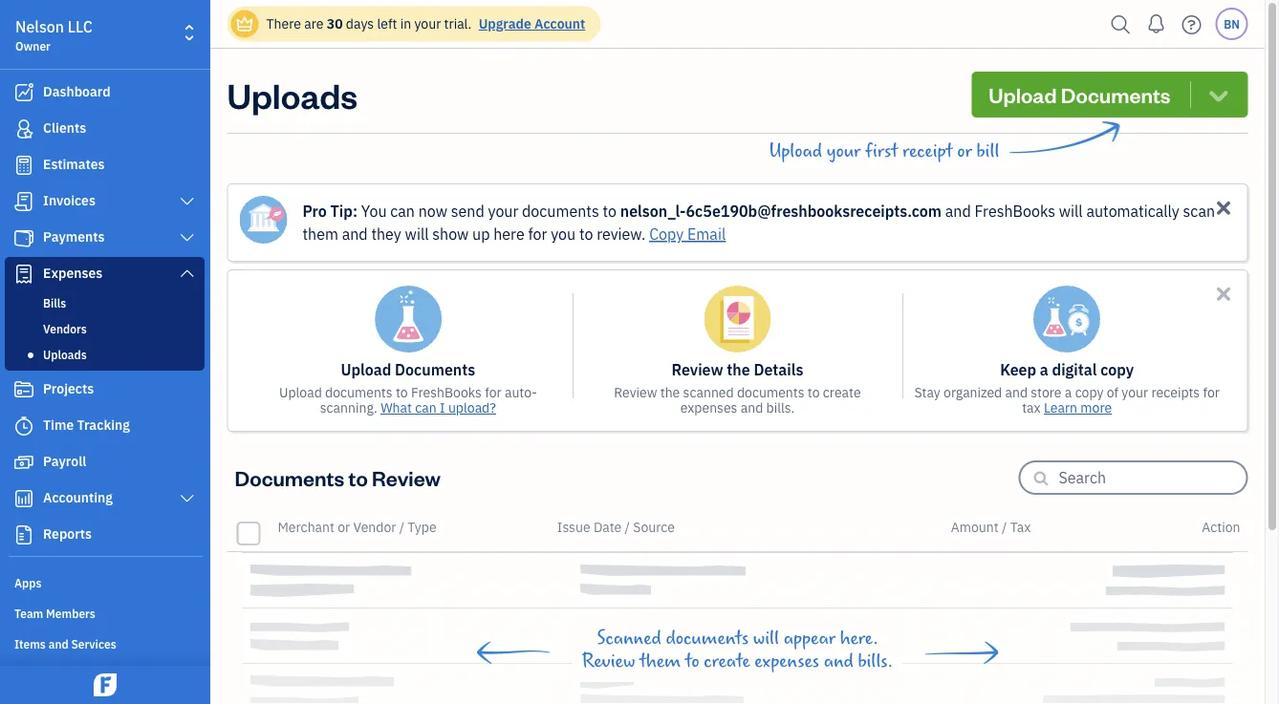Task type: locate. For each thing, give the bounding box(es) containing it.
2 horizontal spatial will
[[1059, 201, 1083, 221]]

and right "items"
[[48, 637, 69, 652]]

tax
[[1010, 519, 1031, 536]]

amount
[[951, 519, 999, 536]]

or left "vendor" on the bottom of page
[[338, 519, 350, 536]]

expenses inside scanned documents will appear here. review them to create expenses and bills.
[[755, 651, 819, 672]]

1 vertical spatial documents
[[395, 360, 475, 380]]

clients link
[[5, 112, 205, 146]]

upload up scanning.
[[341, 360, 391, 380]]

digital
[[1052, 360, 1097, 380]]

bills. inside review the details review the scanned documents to create expenses and bills.
[[766, 399, 795, 417]]

0 vertical spatial can
[[390, 201, 415, 221]]

merchant or vendor / type
[[278, 519, 437, 536]]

upload up documents to review
[[279, 384, 322, 402]]

upload?
[[448, 399, 496, 417]]

bills. for review the details review the scanned documents to create expenses and bills.
[[766, 399, 795, 417]]

/ right date
[[625, 519, 630, 536]]

apps link
[[5, 568, 205, 597]]

apps
[[14, 576, 42, 591]]

0 vertical spatial them
[[303, 224, 338, 244]]

1 horizontal spatial /
[[625, 519, 630, 536]]

1 vertical spatial expenses
[[755, 651, 819, 672]]

0 vertical spatial uploads
[[227, 72, 358, 117]]

0 vertical spatial will
[[1059, 201, 1083, 221]]

0 horizontal spatial upload documents
[[341, 360, 475, 380]]

you
[[361, 201, 387, 221]]

1 horizontal spatial bills.
[[858, 651, 893, 672]]

expenses
[[43, 264, 103, 282]]

here
[[494, 224, 525, 244]]

6c5e190b@freshbooksreceipts.com
[[686, 201, 942, 221]]

bills. down details
[[766, 399, 795, 417]]

projects
[[43, 380, 94, 398]]

a
[[1040, 360, 1049, 380], [1065, 384, 1072, 402]]

chevron large down image up bills link
[[178, 266, 196, 281]]

chevron large down image
[[178, 266, 196, 281], [178, 491, 196, 507]]

/ left tax at the bottom right of the page
[[1002, 519, 1007, 536]]

amount button
[[951, 519, 999, 536]]

upgrade account link
[[475, 15, 585, 33]]

review up type button
[[372, 464, 441, 491]]

1 vertical spatial chevron large down image
[[178, 230, 196, 246]]

bills
[[43, 295, 66, 311]]

accounting link
[[5, 482, 205, 516]]

bills. inside scanned documents will appear here. review them to create expenses and bills.
[[858, 651, 893, 672]]

copy left of
[[1075, 384, 1104, 402]]

go to help image
[[1176, 10, 1207, 39]]

project image
[[12, 381, 35, 400]]

uploads down there
[[227, 72, 358, 117]]

will left appear
[[753, 628, 779, 649]]

email
[[687, 224, 726, 244]]

1 vertical spatial bills.
[[858, 651, 893, 672]]

documents left the i
[[325, 384, 393, 402]]

for right the 'receipts' at bottom right
[[1203, 384, 1220, 402]]

receipt
[[903, 141, 953, 162]]

chevron large down image
[[178, 194, 196, 209], [178, 230, 196, 246]]

report image
[[12, 526, 35, 545]]

0 horizontal spatial will
[[405, 224, 429, 244]]

documents
[[1061, 81, 1171, 108], [395, 360, 475, 380], [235, 464, 344, 491]]

/ left type button
[[399, 519, 404, 536]]

copy
[[649, 224, 684, 244]]

1 vertical spatial chevron large down image
[[178, 491, 196, 507]]

or
[[957, 141, 972, 162], [338, 519, 350, 536]]

0 horizontal spatial expenses
[[680, 399, 738, 417]]

bills. down here.
[[858, 651, 893, 672]]

the up scanned
[[727, 360, 750, 380]]

create inside scanned documents will appear here. review them to create expenses and bills.
[[704, 651, 750, 672]]

owner
[[15, 38, 51, 54]]

a up store
[[1040, 360, 1049, 380]]

chevron large down image up reports link
[[178, 491, 196, 507]]

search image
[[1106, 10, 1136, 39]]

to
[[603, 201, 617, 221], [579, 224, 593, 244], [396, 384, 408, 402], [808, 384, 820, 402], [349, 464, 368, 491], [685, 651, 700, 672]]

documents up what can i upload?
[[395, 360, 475, 380]]

team
[[14, 606, 43, 621]]

close image
[[1213, 283, 1235, 305]]

are
[[304, 15, 324, 33]]

expenses down appear
[[755, 651, 819, 672]]

1 vertical spatial or
[[338, 519, 350, 536]]

0 horizontal spatial freshbooks
[[411, 384, 482, 402]]

0 horizontal spatial them
[[303, 224, 338, 244]]

chevron large down image inside accounting link
[[178, 491, 196, 507]]

1 vertical spatial a
[[1065, 384, 1072, 402]]

1 chevron large down image from the top
[[178, 194, 196, 209]]

upload documents inside button
[[989, 81, 1171, 108]]

documents down search image
[[1061, 81, 1171, 108]]

uploads down vendors on the left of page
[[43, 347, 87, 362]]

items and services
[[14, 637, 116, 652]]

can up the they
[[390, 201, 415, 221]]

2 / from the left
[[625, 519, 630, 536]]

2 vertical spatial documents
[[235, 464, 344, 491]]

0 horizontal spatial bills.
[[766, 399, 795, 417]]

for left you
[[528, 224, 547, 244]]

0 vertical spatial bills.
[[766, 399, 795, 417]]

tax button
[[1010, 519, 1031, 536]]

upload documents down search image
[[989, 81, 1171, 108]]

2 horizontal spatial for
[[1203, 384, 1220, 402]]

Search text field
[[1059, 463, 1246, 493]]

2 horizontal spatial documents
[[1061, 81, 1171, 108]]

will down now
[[405, 224, 429, 244]]

your inside stay organized and store a copy of your receipts for tax
[[1122, 384, 1148, 402]]

or left the bill
[[957, 141, 972, 162]]

for
[[528, 224, 547, 244], [485, 384, 502, 402], [1203, 384, 1220, 402]]

0 horizontal spatial /
[[399, 519, 404, 536]]

2 vertical spatial will
[[753, 628, 779, 649]]

upload documents up upload documents to freshbooks for auto- scanning.
[[341, 360, 475, 380]]

and freshbooks will automatically scan them and they will show up here for you to review.
[[303, 201, 1215, 244]]

can left the i
[[415, 399, 437, 417]]

0 horizontal spatial the
[[660, 384, 680, 402]]

2 chevron large down image from the top
[[178, 230, 196, 246]]

close image
[[1213, 197, 1235, 219]]

dashboard
[[43, 83, 111, 100]]

1 vertical spatial upload documents
[[341, 360, 475, 380]]

0 vertical spatial or
[[957, 141, 972, 162]]

upgrade
[[479, 15, 531, 33]]

source button
[[633, 519, 675, 536]]

create
[[823, 384, 861, 402], [704, 651, 750, 672]]

copy
[[1101, 360, 1134, 380], [1075, 384, 1104, 402]]

expenses for the
[[680, 399, 738, 417]]

will left automatically
[[1059, 201, 1083, 221]]

documents to review
[[235, 464, 441, 491]]

for inside upload documents to freshbooks for auto- scanning.
[[485, 384, 502, 402]]

documents up merchant
[[235, 464, 344, 491]]

1 horizontal spatial upload documents
[[989, 81, 1171, 108]]

items and services link
[[5, 629, 205, 658]]

0 horizontal spatial for
[[485, 384, 502, 402]]

0 vertical spatial copy
[[1101, 360, 1134, 380]]

nelson_l-
[[620, 201, 686, 221]]

documents inside upload documents to freshbooks for auto- scanning.
[[325, 384, 393, 402]]

of
[[1107, 384, 1119, 402]]

will
[[1059, 201, 1083, 221], [405, 224, 429, 244], [753, 628, 779, 649]]

1 horizontal spatial the
[[727, 360, 750, 380]]

3 / from the left
[[1002, 519, 1007, 536]]

1 vertical spatial can
[[415, 399, 437, 417]]

reports
[[43, 525, 92, 543]]

llc
[[68, 17, 93, 37]]

2 chevron large down image from the top
[[178, 491, 196, 507]]

what can i upload?
[[381, 399, 496, 417]]

main element
[[0, 0, 272, 705]]

expenses inside review the details review the scanned documents to create expenses and bills.
[[680, 399, 738, 417]]

you
[[551, 224, 576, 244]]

1 horizontal spatial will
[[753, 628, 779, 649]]

them down scanned
[[640, 651, 681, 672]]

will for and
[[1059, 201, 1083, 221]]

invoices
[[43, 192, 96, 209]]

upload up the bill
[[989, 81, 1057, 108]]

action
[[1202, 519, 1241, 536]]

1 vertical spatial create
[[704, 651, 750, 672]]

your right of
[[1122, 384, 1148, 402]]

and down here.
[[824, 651, 854, 672]]

amount / tax
[[951, 519, 1031, 536]]

upload
[[989, 81, 1057, 108], [769, 141, 822, 162], [341, 360, 391, 380], [279, 384, 322, 402]]

left
[[377, 15, 397, 33]]

1 horizontal spatial documents
[[395, 360, 475, 380]]

for left auto-
[[485, 384, 502, 402]]

i
[[440, 399, 445, 417]]

1 horizontal spatial freshbooks
[[975, 201, 1056, 221]]

details
[[754, 360, 803, 380]]

your up here
[[488, 201, 518, 221]]

1 vertical spatial freshbooks
[[411, 384, 482, 402]]

review up scanned
[[672, 360, 723, 380]]

0 vertical spatial upload documents
[[989, 81, 1171, 108]]

a right store
[[1065, 384, 1072, 402]]

and right scanned
[[741, 399, 763, 417]]

the left scanned
[[660, 384, 680, 402]]

1 horizontal spatial a
[[1065, 384, 1072, 402]]

auto-
[[505, 384, 537, 402]]

copy up of
[[1101, 360, 1134, 380]]

1 horizontal spatial create
[[823, 384, 861, 402]]

chevron large down image inside invoices link
[[178, 194, 196, 209]]

0 vertical spatial documents
[[1061, 81, 1171, 108]]

create for will
[[704, 651, 750, 672]]

0 vertical spatial chevron large down image
[[178, 266, 196, 281]]

1 chevron large down image from the top
[[178, 266, 196, 281]]

learn
[[1044, 399, 1078, 417]]

store
[[1031, 384, 1062, 402]]

documents
[[522, 201, 599, 221], [325, 384, 393, 402], [737, 384, 805, 402], [666, 628, 749, 649]]

review down scanned
[[582, 651, 635, 672]]

1 horizontal spatial for
[[528, 224, 547, 244]]

chevron large down image up expenses link
[[178, 230, 196, 246]]

and down keep
[[1005, 384, 1028, 402]]

0 vertical spatial a
[[1040, 360, 1049, 380]]

upload documents to freshbooks for auto- scanning.
[[279, 384, 537, 417]]

1 horizontal spatial them
[[640, 651, 681, 672]]

create inside review the details review the scanned documents to create expenses and bills.
[[823, 384, 861, 402]]

2 horizontal spatial /
[[1002, 519, 1007, 536]]

upload documents button
[[972, 72, 1248, 118]]

will inside scanned documents will appear here. review them to create expenses and bills.
[[753, 628, 779, 649]]

timer image
[[12, 417, 35, 436]]

copy inside stay organized and store a copy of your receipts for tax
[[1075, 384, 1104, 402]]

review
[[672, 360, 723, 380], [614, 384, 657, 402], [372, 464, 441, 491], [582, 651, 635, 672]]

1 vertical spatial them
[[640, 651, 681, 672]]

1 vertical spatial copy
[[1075, 384, 1104, 402]]

upload documents
[[989, 81, 1171, 108], [341, 360, 475, 380]]

chevron large down image down estimates 'link' at the top
[[178, 194, 196, 209]]

0 horizontal spatial can
[[390, 201, 415, 221]]

1 vertical spatial will
[[405, 224, 429, 244]]

invoices link
[[5, 185, 205, 219]]

them down pro
[[303, 224, 338, 244]]

expenses for documents
[[755, 651, 819, 672]]

and down receipt
[[945, 201, 971, 221]]

what
[[381, 399, 412, 417]]

expenses down review the details image
[[680, 399, 738, 417]]

bills.
[[766, 399, 795, 417], [858, 651, 893, 672]]

0 vertical spatial expenses
[[680, 399, 738, 417]]

1 horizontal spatial expenses
[[755, 651, 819, 672]]

documents down details
[[737, 384, 805, 402]]

0 vertical spatial chevron large down image
[[178, 194, 196, 209]]

issue date button
[[557, 519, 622, 536]]

type
[[408, 519, 437, 536]]

0 horizontal spatial create
[[704, 651, 750, 672]]

items
[[14, 637, 46, 652]]

accounting
[[43, 489, 113, 507]]

1 vertical spatial uploads
[[43, 347, 87, 362]]

0 vertical spatial create
[[823, 384, 861, 402]]

chevron large down image for accounting
[[178, 491, 196, 507]]

uploads link
[[9, 343, 201, 366]]

documents right scanned
[[666, 628, 749, 649]]

0 vertical spatial freshbooks
[[975, 201, 1056, 221]]

0 horizontal spatial uploads
[[43, 347, 87, 362]]



Task type: vqa. For each thing, say whether or not it's contained in the screenshot.
Stay
yes



Task type: describe. For each thing, give the bounding box(es) containing it.
uploads inside main element
[[43, 347, 87, 362]]

more
[[1081, 399, 1112, 417]]

stay
[[914, 384, 941, 402]]

documents inside scanned documents will appear here. review them to create expenses and bills.
[[666, 628, 749, 649]]

a inside stay organized and store a copy of your receipts for tax
[[1065, 384, 1072, 402]]

30
[[327, 15, 343, 33]]

review inside scanned documents will appear here. review them to create expenses and bills.
[[582, 651, 635, 672]]

1 horizontal spatial or
[[957, 141, 972, 162]]

freshbooks inside upload documents to freshbooks for auto- scanning.
[[411, 384, 482, 402]]

there
[[266, 15, 301, 33]]

0 horizontal spatial a
[[1040, 360, 1049, 380]]

upload inside button
[[989, 81, 1057, 108]]

and inside scanned documents will appear here. review them to create expenses and bills.
[[824, 651, 854, 672]]

first
[[865, 141, 898, 162]]

for inside stay organized and store a copy of your receipts for tax
[[1203, 384, 1220, 402]]

here.
[[840, 628, 878, 649]]

team members link
[[5, 599, 205, 627]]

reports link
[[5, 518, 205, 553]]

vendor
[[353, 519, 396, 536]]

merchant or vendor button
[[278, 519, 396, 536]]

chevron large down image for payments
[[178, 230, 196, 246]]

dashboard link
[[5, 76, 205, 110]]

scanned
[[683, 384, 734, 402]]

invoice image
[[12, 192, 35, 211]]

upload documents button
[[972, 72, 1248, 118]]

upload up 6c5e190b@freshbooksreceipts.com on the right
[[769, 141, 822, 162]]

review the details image
[[704, 286, 771, 353]]

date
[[594, 519, 622, 536]]

and inside review the details review the scanned documents to create expenses and bills.
[[741, 399, 763, 417]]

vendors link
[[9, 317, 201, 340]]

create for details
[[823, 384, 861, 402]]

money image
[[12, 453, 35, 472]]

nelson
[[15, 17, 64, 37]]

stay organized and store a copy of your receipts for tax
[[914, 384, 1220, 417]]

0 horizontal spatial or
[[338, 519, 350, 536]]

scanned documents will appear here. review them to create expenses and bills.
[[582, 628, 893, 672]]

they
[[371, 224, 401, 244]]

type button
[[408, 519, 437, 536]]

automatically
[[1087, 201, 1180, 221]]

for inside and freshbooks will automatically scan them and they will show up here for you to review.
[[528, 224, 547, 244]]

review left scanned
[[614, 384, 657, 402]]

them inside scanned documents will appear here. review them to create expenses and bills.
[[640, 651, 681, 672]]

1 vertical spatial the
[[660, 384, 680, 402]]

tracking
[[77, 416, 130, 434]]

estimates link
[[5, 148, 205, 183]]

1 horizontal spatial uploads
[[227, 72, 358, 117]]

organized
[[944, 384, 1002, 402]]

payroll link
[[5, 446, 205, 480]]

copy email
[[649, 224, 726, 244]]

issue date / source
[[557, 519, 675, 536]]

to inside and freshbooks will automatically scan them and they will show up here for you to review.
[[579, 224, 593, 244]]

bn button
[[1216, 8, 1248, 40]]

to inside scanned documents will appear here. review them to create expenses and bills.
[[685, 651, 700, 672]]

trial.
[[444, 15, 472, 33]]

services
[[71, 637, 116, 652]]

in
[[400, 15, 411, 33]]

time tracking
[[43, 416, 130, 434]]

documents up you
[[522, 201, 599, 221]]

keep a digital copy image
[[1034, 286, 1101, 353]]

upload inside upload documents to freshbooks for auto- scanning.
[[279, 384, 322, 402]]

documents inside review the details review the scanned documents to create expenses and bills.
[[737, 384, 805, 402]]

review the details review the scanned documents to create expenses and bills.
[[614, 360, 861, 417]]

time tracking link
[[5, 409, 205, 444]]

keep
[[1000, 360, 1037, 380]]

pro
[[303, 201, 327, 221]]

up
[[472, 224, 490, 244]]

scan
[[1183, 201, 1215, 221]]

1 horizontal spatial can
[[415, 399, 437, 417]]

notifications image
[[1141, 5, 1172, 43]]

issue
[[557, 519, 590, 536]]

time
[[43, 416, 74, 434]]

bn
[[1224, 16, 1240, 32]]

tax
[[1022, 399, 1041, 417]]

client image
[[12, 120, 35, 139]]

estimates
[[43, 155, 105, 173]]

dashboard image
[[12, 83, 35, 102]]

upload documents image
[[374, 286, 442, 353]]

copy email button
[[649, 223, 726, 246]]

estimate image
[[12, 156, 35, 175]]

to inside review the details review the scanned documents to create expenses and bills.
[[808, 384, 820, 402]]

chevron large down image for expenses
[[178, 266, 196, 281]]

clients
[[43, 119, 86, 137]]

and inside stay organized and store a copy of your receipts for tax
[[1005, 384, 1028, 402]]

review.
[[597, 224, 646, 244]]

your left first
[[827, 141, 861, 162]]

expense image
[[12, 265, 35, 284]]

upload your first receipt or bill
[[769, 141, 1000, 162]]

members
[[46, 606, 95, 621]]

learn more
[[1044, 399, 1112, 417]]

payments
[[43, 228, 105, 246]]

and down the tip:
[[342, 224, 368, 244]]

bills link
[[9, 292, 201, 315]]

send
[[451, 201, 484, 221]]

chevrondown image
[[1206, 81, 1232, 108]]

freshbooks inside and freshbooks will automatically scan them and they will show up here for you to review.
[[975, 201, 1056, 221]]

bill
[[977, 141, 1000, 162]]

0 horizontal spatial documents
[[235, 464, 344, 491]]

chevron large down image for invoices
[[178, 194, 196, 209]]

payment image
[[12, 229, 35, 248]]

tip:
[[330, 201, 358, 221]]

scanned
[[597, 628, 661, 649]]

show
[[432, 224, 469, 244]]

expenses link
[[5, 257, 205, 292]]

source
[[633, 519, 675, 536]]

them inside and freshbooks will automatically scan them and they will show up here for you to review.
[[303, 224, 338, 244]]

0 vertical spatial the
[[727, 360, 750, 380]]

team members
[[14, 606, 95, 621]]

your right in
[[414, 15, 441, 33]]

days
[[346, 15, 374, 33]]

keep a digital copy
[[1000, 360, 1134, 380]]

projects link
[[5, 373, 205, 407]]

appear
[[784, 628, 836, 649]]

payroll
[[43, 453, 86, 470]]

will for scanned
[[753, 628, 779, 649]]

freshbooks image
[[90, 674, 120, 697]]

bills. for scanned documents will appear here. review them to create expenses and bills.
[[858, 651, 893, 672]]

to inside upload documents to freshbooks for auto- scanning.
[[396, 384, 408, 402]]

1 / from the left
[[399, 519, 404, 536]]

crown image
[[235, 14, 255, 34]]

documents inside button
[[1061, 81, 1171, 108]]

chart image
[[12, 490, 35, 509]]

merchant
[[278, 519, 335, 536]]

receipts
[[1152, 384, 1200, 402]]

vendors
[[43, 321, 87, 337]]

pro tip: you can now send your documents to nelson_l-6c5e190b@freshbooksreceipts.com
[[303, 201, 942, 221]]

and inside main element
[[48, 637, 69, 652]]



